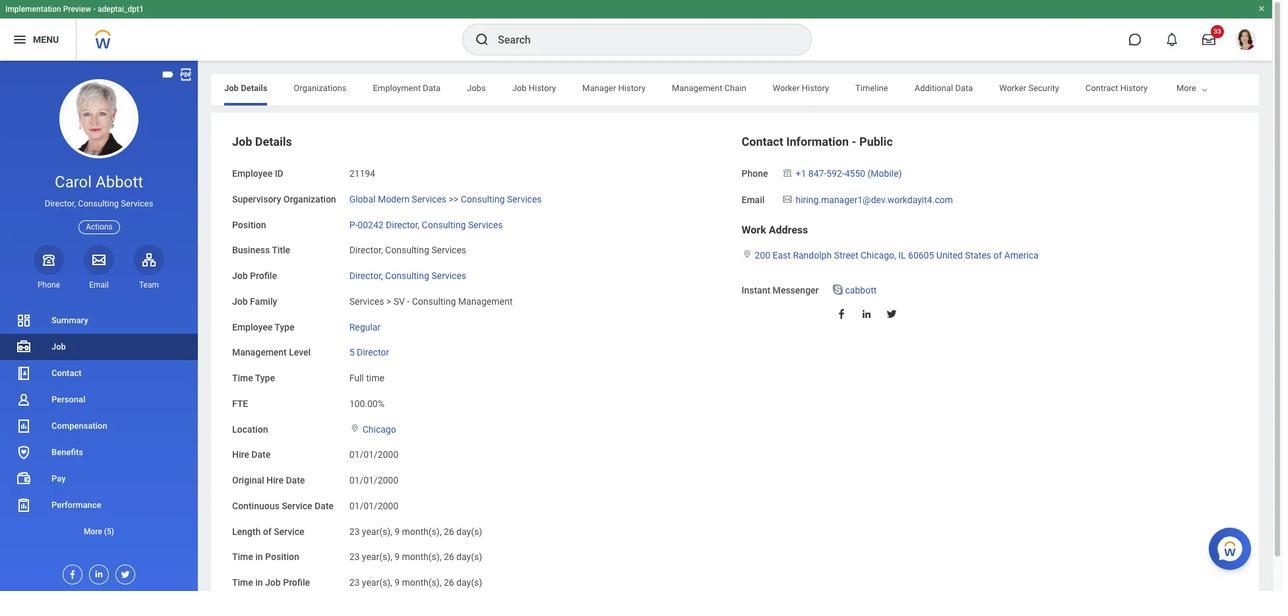 Task type: vqa. For each thing, say whether or not it's contained in the screenshot.
"Export to Worksheets" icon
no



Task type: locate. For each thing, give the bounding box(es) containing it.
1 vertical spatial -
[[852, 135, 857, 148]]

worker history
[[773, 83, 830, 93]]

full time element
[[350, 370, 385, 383]]

- right preview at the left of page
[[93, 5, 96, 14]]

0 horizontal spatial phone image
[[40, 252, 58, 268]]

0 horizontal spatial hire
[[232, 450, 249, 460]]

worker right the chain
[[773, 83, 800, 93]]

management chain
[[672, 83, 747, 93]]

consulting down carol abbott
[[78, 199, 119, 209]]

1 vertical spatial year(s),
[[362, 552, 393, 562]]

director, consulting services
[[45, 199, 153, 209], [350, 245, 467, 256], [350, 271, 467, 281]]

east
[[773, 250, 791, 260]]

in for job
[[256, 577, 263, 588]]

1 employee from the top
[[232, 168, 273, 179]]

3 year(s), from the top
[[362, 577, 393, 588]]

0 vertical spatial date
[[252, 450, 271, 460]]

employment data
[[373, 83, 441, 93]]

worker
[[773, 83, 800, 93], [1000, 83, 1027, 93]]

0 vertical spatial hire
[[232, 450, 249, 460]]

- inside menu banner
[[93, 5, 96, 14]]

01/01/2000 up original hire date element
[[350, 450, 399, 460]]

original
[[232, 475, 264, 486]]

2 year(s), from the top
[[362, 552, 393, 562]]

26 for time in position
[[444, 552, 454, 562]]

director, consulting services for business title element
[[350, 245, 467, 256]]

data right additional
[[956, 83, 974, 93]]

9 inside the "time in job profile" element
[[395, 577, 400, 588]]

0 horizontal spatial contact
[[51, 368, 82, 378]]

0 vertical spatial 26
[[444, 526, 454, 537]]

3 01/01/2000 from the top
[[350, 501, 399, 511]]

1 vertical spatial in
[[256, 577, 263, 588]]

director, down 00242
[[350, 245, 383, 256]]

email down mail image
[[89, 280, 109, 290]]

9 down 'time in position' element on the left bottom of the page
[[395, 577, 400, 588]]

1 vertical spatial director, consulting services
[[350, 245, 467, 256]]

day(s) up the "time in job profile" element
[[457, 552, 482, 562]]

year(s), inside 'time in position' element
[[362, 552, 393, 562]]

0 horizontal spatial -
[[93, 5, 96, 14]]

consulting up 'sv' at the bottom of page
[[385, 271, 430, 281]]

cabbott
[[846, 285, 877, 296]]

in down length of service at the left of page
[[256, 552, 263, 562]]

2 time from the top
[[232, 552, 253, 562]]

supervisory
[[232, 194, 281, 204]]

il
[[899, 250, 906, 260]]

0 horizontal spatial of
[[263, 526, 272, 537]]

23 year(s), 9 month(s), 26 day(s) for time in position
[[350, 552, 482, 562]]

employee
[[232, 168, 273, 179], [232, 322, 273, 332]]

4 history from the left
[[1121, 83, 1148, 93]]

0 vertical spatial of
[[994, 250, 1003, 260]]

9 inside length of service element
[[395, 526, 400, 537]]

2 vertical spatial day(s)
[[457, 577, 482, 588]]

director, consulting services down carol abbott
[[45, 199, 153, 209]]

0 vertical spatial profile
[[250, 271, 277, 281]]

0 vertical spatial 23
[[350, 526, 360, 537]]

0 vertical spatial year(s),
[[362, 526, 393, 537]]

hire date element
[[350, 442, 399, 461]]

instant messenger
[[742, 285, 819, 296]]

23 year(s), 9 month(s), 26 day(s) down 'time in position' element on the left bottom of the page
[[350, 577, 482, 588]]

consulting up director, consulting services link
[[385, 245, 430, 256]]

email
[[742, 195, 765, 205], [89, 280, 109, 290]]

1 horizontal spatial hire
[[267, 475, 284, 486]]

location image for location
[[350, 423, 360, 433]]

3 day(s) from the top
[[457, 577, 482, 588]]

phone
[[742, 168, 769, 179], [38, 280, 60, 290]]

contact up personal
[[51, 368, 82, 378]]

of right states
[[994, 250, 1003, 260]]

time down time in position
[[232, 577, 253, 588]]

3 month(s), from the top
[[402, 577, 442, 588]]

employee for employee id
[[232, 168, 273, 179]]

close environment banner image
[[1259, 5, 1266, 13]]

2 employee from the top
[[232, 322, 273, 332]]

in
[[256, 552, 263, 562], [256, 577, 263, 588]]

management for management chain
[[672, 83, 723, 93]]

1 year(s), from the top
[[362, 526, 393, 537]]

0 vertical spatial management
[[672, 83, 723, 93]]

position
[[232, 219, 266, 230], [265, 552, 299, 562]]

phone carol abbott element
[[34, 280, 64, 290]]

type for employee type
[[275, 322, 295, 332]]

2 vertical spatial director, consulting services
[[350, 271, 467, 281]]

compensation image
[[16, 418, 32, 434]]

chicago
[[363, 424, 396, 435]]

tag image
[[161, 67, 176, 82]]

0 vertical spatial in
[[256, 552, 263, 562]]

day(s) inside length of service element
[[457, 526, 482, 537]]

1 horizontal spatial phone image
[[782, 168, 794, 178]]

manager
[[583, 83, 617, 93]]

compensation link
[[0, 413, 198, 440]]

01/01/2000 down original hire date element
[[350, 501, 399, 511]]

services inside business title element
[[432, 245, 467, 256]]

0 vertical spatial phone image
[[782, 168, 794, 178]]

1 vertical spatial facebook image
[[63, 566, 78, 580]]

23 year(s), 9 month(s), 26 day(s) up 'time in position' element on the left bottom of the page
[[350, 526, 482, 537]]

23 inside 'time in position' element
[[350, 552, 360, 562]]

0 horizontal spatial profile
[[250, 271, 277, 281]]

year(s), up the "time in job profile" element
[[362, 552, 393, 562]]

year(s), inside length of service element
[[362, 526, 393, 537]]

type down "management level"
[[255, 373, 275, 383]]

day(s) up 'time in position' element on the left bottom of the page
[[457, 526, 482, 537]]

contact information - public group
[[742, 134, 1239, 329]]

work up 200
[[742, 223, 767, 236]]

0 vertical spatial location image
[[742, 249, 753, 258]]

100.00%
[[350, 398, 385, 409]]

time for time in position
[[232, 552, 253, 562]]

navigation pane region
[[0, 61, 198, 591]]

time in job profile
[[232, 577, 310, 588]]

linkedin image
[[90, 566, 104, 579]]

history right contract
[[1121, 83, 1148, 93]]

2 horizontal spatial management
[[672, 83, 723, 93]]

0 vertical spatial 01/01/2000
[[350, 450, 399, 460]]

profile logan mcneil image
[[1236, 29, 1257, 53]]

9 for length of service
[[395, 526, 400, 537]]

cabbott link
[[846, 283, 877, 296]]

date up 'continuous service date'
[[286, 475, 305, 486]]

tab list
[[211, 74, 1282, 106]]

2 vertical spatial 9
[[395, 577, 400, 588]]

type for time type
[[255, 373, 275, 383]]

job link
[[0, 334, 198, 360]]

2 horizontal spatial date
[[315, 501, 334, 511]]

location image left the chicago link
[[350, 423, 360, 433]]

job down summary
[[51, 342, 66, 352]]

day(s) for time in job profile
[[457, 577, 482, 588]]

26 down 'time in position' element on the left bottom of the page
[[444, 577, 454, 588]]

1 vertical spatial management
[[459, 296, 513, 307]]

1 worker from the left
[[773, 83, 800, 93]]

summary link
[[0, 308, 198, 334]]

0 vertical spatial time
[[232, 373, 253, 383]]

26
[[444, 526, 454, 537], [444, 552, 454, 562], [444, 577, 454, 588]]

0 horizontal spatial phone
[[38, 280, 60, 290]]

1 horizontal spatial worker
[[1000, 83, 1027, 93]]

type up "management level"
[[275, 322, 295, 332]]

- inside group
[[852, 135, 857, 148]]

0 vertical spatial twitter image
[[886, 308, 898, 320]]

3 26 from the top
[[444, 577, 454, 588]]

chicago link
[[363, 421, 396, 435]]

23 year(s), 9 month(s), 26 day(s) up the "time in job profile" element
[[350, 552, 482, 562]]

0 horizontal spatial email
[[89, 280, 109, 290]]

2 in from the top
[[256, 577, 263, 588]]

year(s),
[[362, 526, 393, 537], [362, 552, 393, 562], [362, 577, 393, 588]]

facebook image
[[836, 308, 848, 320], [63, 566, 78, 580]]

1 history from the left
[[529, 83, 556, 93]]

phone image
[[782, 168, 794, 178], [40, 252, 58, 268]]

+1 847-592-4550 (mobile) link
[[796, 166, 902, 179]]

day(s) inside the "time in job profile" element
[[457, 577, 482, 588]]

1 vertical spatial twitter image
[[116, 566, 131, 580]]

month(s), up the "time in job profile" element
[[402, 552, 442, 562]]

1 time from the top
[[232, 373, 253, 383]]

23 inside the "time in job profile" element
[[350, 577, 360, 588]]

0 horizontal spatial data
[[423, 83, 441, 93]]

phone left +1
[[742, 168, 769, 179]]

service
[[282, 501, 312, 511], [274, 526, 305, 537]]

of inside contact information - public group
[[994, 250, 1003, 260]]

work inside contact information - public group
[[742, 223, 767, 236]]

of right length
[[263, 526, 272, 537]]

1 horizontal spatial of
[[994, 250, 1003, 260]]

director, inside navigation pane region
[[45, 199, 76, 209]]

more left (5)
[[84, 527, 102, 537]]

phone up summary
[[38, 280, 60, 290]]

26 inside length of service element
[[444, 526, 454, 537]]

year(s), inside the "time in job profile" element
[[362, 577, 393, 588]]

job details group
[[232, 134, 729, 590]]

0 horizontal spatial worker
[[773, 83, 800, 93]]

contact inside group
[[742, 135, 784, 148]]

1 23 from the top
[[350, 526, 360, 537]]

- left public
[[852, 135, 857, 148]]

year(s), for time in job profile
[[362, 577, 393, 588]]

more (5) button
[[0, 519, 198, 545]]

2 23 from the top
[[350, 552, 360, 562]]

2 data from the left
[[956, 83, 974, 93]]

0 vertical spatial month(s),
[[402, 526, 442, 537]]

month(s), inside length of service element
[[402, 526, 442, 537]]

business title
[[232, 245, 290, 256]]

job
[[224, 83, 239, 93], [513, 83, 527, 93], [232, 135, 252, 148], [232, 271, 248, 281], [232, 296, 248, 307], [51, 342, 66, 352], [265, 577, 281, 588]]

email left mail icon
[[742, 195, 765, 205]]

flexible work arrangements
[[1175, 83, 1282, 93]]

1 vertical spatial employee
[[232, 322, 273, 332]]

profile up family at the bottom of page
[[250, 271, 277, 281]]

worker for worker history
[[773, 83, 800, 93]]

2 vertical spatial 23
[[350, 577, 360, 588]]

employee for employee type
[[232, 322, 273, 332]]

services inside navigation pane region
[[121, 199, 153, 209]]

00242
[[358, 219, 384, 230]]

26 inside 'time in position' element
[[444, 552, 454, 562]]

26 up the "time in job profile" element
[[444, 552, 454, 562]]

twitter image right linkedin icon
[[116, 566, 131, 580]]

3 23 year(s), 9 month(s), 26 day(s) from the top
[[350, 577, 482, 588]]

2 worker from the left
[[1000, 83, 1027, 93]]

1 vertical spatial 9
[[395, 552, 400, 562]]

2 history from the left
[[619, 83, 646, 93]]

director, consulting services up 'sv' at the bottom of page
[[350, 271, 467, 281]]

street
[[835, 250, 859, 260]]

history up contact information - public button
[[802, 83, 830, 93]]

1 vertical spatial type
[[255, 373, 275, 383]]

randolph
[[794, 250, 832, 260]]

performance
[[51, 500, 102, 510]]

view team image
[[141, 252, 157, 268]]

director, consulting services inside navigation pane region
[[45, 199, 153, 209]]

0 vertical spatial day(s)
[[457, 526, 482, 537]]

month(s), inside the "time in job profile" element
[[402, 577, 442, 588]]

1 in from the top
[[256, 552, 263, 562]]

01/01/2000 for continuous service date
[[350, 501, 399, 511]]

inbox large image
[[1203, 33, 1216, 46]]

time up 'fte'
[[232, 373, 253, 383]]

1 horizontal spatial management
[[459, 296, 513, 307]]

9 up the "time in job profile" element
[[395, 552, 400, 562]]

linkedin image
[[861, 308, 873, 320]]

phone image up 'phone carol abbott' element
[[40, 252, 58, 268]]

contact for contact
[[51, 368, 82, 378]]

0 vertical spatial phone
[[742, 168, 769, 179]]

1 vertical spatial location image
[[350, 423, 360, 433]]

0 vertical spatial service
[[282, 501, 312, 511]]

2 vertical spatial date
[[315, 501, 334, 511]]

contact left information
[[742, 135, 784, 148]]

of
[[994, 250, 1003, 260], [263, 526, 272, 537]]

location image
[[742, 249, 753, 258], [350, 423, 360, 433]]

contact for contact information - public
[[742, 135, 784, 148]]

fte element
[[350, 391, 385, 410]]

date up original hire date
[[252, 450, 271, 460]]

2 vertical spatial time
[[232, 577, 253, 588]]

details up job details button
[[241, 83, 268, 93]]

1 vertical spatial date
[[286, 475, 305, 486]]

0 vertical spatial work
[[1206, 83, 1226, 93]]

23 for time in position
[[350, 552, 360, 562]]

more
[[1177, 83, 1197, 93], [84, 527, 102, 537]]

(5)
[[104, 527, 114, 537]]

1 vertical spatial month(s),
[[402, 552, 442, 562]]

worker for worker security
[[1000, 83, 1027, 93]]

hire up 'continuous service date'
[[267, 475, 284, 486]]

1 horizontal spatial location image
[[742, 249, 753, 258]]

2 day(s) from the top
[[457, 552, 482, 562]]

- right 'sv' at the bottom of page
[[407, 296, 410, 307]]

3 23 from the top
[[350, 577, 360, 588]]

1 vertical spatial day(s)
[[457, 552, 482, 562]]

work right 'flexible'
[[1206, 83, 1226, 93]]

data right the employment
[[423, 83, 441, 93]]

3 history from the left
[[802, 83, 830, 93]]

1 9 from the top
[[395, 526, 400, 537]]

twitter image right linkedin image
[[886, 308, 898, 320]]

2 vertical spatial management
[[232, 347, 287, 358]]

history for manager history
[[619, 83, 646, 93]]

2 vertical spatial month(s),
[[402, 577, 442, 588]]

1 vertical spatial details
[[255, 135, 292, 148]]

1 vertical spatial profile
[[283, 577, 310, 588]]

data for employment data
[[423, 83, 441, 93]]

9 inside 'time in position' element
[[395, 552, 400, 562]]

phone button
[[34, 245, 64, 290]]

job inside navigation pane region
[[51, 342, 66, 352]]

month(s), for length of service
[[402, 526, 442, 537]]

preview
[[63, 5, 91, 14]]

1 vertical spatial of
[[263, 526, 272, 537]]

1 horizontal spatial data
[[956, 83, 974, 93]]

1 vertical spatial 01/01/2000
[[350, 475, 399, 486]]

1 horizontal spatial work
[[1206, 83, 1226, 93]]

original hire date element
[[350, 467, 399, 487]]

0 horizontal spatial more
[[84, 527, 102, 537]]

month(s),
[[402, 526, 442, 537], [402, 552, 442, 562], [402, 577, 442, 588]]

0 vertical spatial email
[[742, 195, 765, 205]]

phone image left +1
[[782, 168, 794, 178]]

23 year(s), 9 month(s), 26 day(s) for length of service
[[350, 526, 482, 537]]

0 vertical spatial 9
[[395, 526, 400, 537]]

1 vertical spatial phone image
[[40, 252, 58, 268]]

details up id at the top left of the page
[[255, 135, 292, 148]]

team carol abbott element
[[134, 280, 164, 290]]

phone inside contact information - public group
[[742, 168, 769, 179]]

year(s), down continuous service date element
[[362, 526, 393, 537]]

2 23 year(s), 9 month(s), 26 day(s) from the top
[[350, 552, 482, 562]]

- for public
[[852, 135, 857, 148]]

position up the business at the top
[[232, 219, 266, 230]]

facebook image down skype icon
[[836, 308, 848, 320]]

1 26 from the top
[[444, 526, 454, 537]]

history right manager on the top left of the page
[[619, 83, 646, 93]]

twitter image
[[886, 308, 898, 320], [116, 566, 131, 580]]

3 time from the top
[[232, 577, 253, 588]]

2 01/01/2000 from the top
[[350, 475, 399, 486]]

3 9 from the top
[[395, 577, 400, 588]]

1 day(s) from the top
[[457, 526, 482, 537]]

1 horizontal spatial -
[[407, 296, 410, 307]]

2 vertical spatial -
[[407, 296, 410, 307]]

service down original hire date
[[282, 501, 312, 511]]

day(s) inside 'time in position' element
[[457, 552, 482, 562]]

states
[[966, 250, 992, 260]]

0 horizontal spatial work
[[742, 223, 767, 236]]

0 vertical spatial contact
[[742, 135, 784, 148]]

1 vertical spatial job details
[[232, 135, 292, 148]]

history left manager on the top left of the page
[[529, 83, 556, 93]]

day(s) down 'time in position' element on the left bottom of the page
[[457, 577, 482, 588]]

0 vertical spatial type
[[275, 322, 295, 332]]

23 inside length of service element
[[350, 526, 360, 537]]

month(s), inside 'time in position' element
[[402, 552, 442, 562]]

location image inside job details group
[[350, 423, 360, 433]]

1 horizontal spatial email
[[742, 195, 765, 205]]

contact inside navigation pane region
[[51, 368, 82, 378]]

job details up employee id
[[232, 135, 292, 148]]

in down time in position
[[256, 577, 263, 588]]

id
[[275, 168, 284, 179]]

worker left security
[[1000, 83, 1027, 93]]

4550
[[845, 168, 866, 179]]

regular
[[350, 322, 381, 332]]

details
[[241, 83, 268, 93], [255, 135, 292, 148]]

0 vertical spatial 23 year(s), 9 month(s), 26 day(s)
[[350, 526, 482, 537]]

view printable version (pdf) image
[[179, 67, 193, 82]]

job details up job details button
[[224, 83, 268, 93]]

26 inside the "time in job profile" element
[[444, 577, 454, 588]]

time for time in job profile
[[232, 577, 253, 588]]

email inside popup button
[[89, 280, 109, 290]]

1 horizontal spatial profile
[[283, 577, 310, 588]]

continuous service date element
[[350, 493, 399, 512]]

list
[[0, 308, 198, 545]]

month(s), up 'time in position' element on the left bottom of the page
[[402, 526, 442, 537]]

0 vertical spatial director, consulting services
[[45, 199, 153, 209]]

9 up 'time in position' element on the left bottom of the page
[[395, 526, 400, 537]]

1 vertical spatial 26
[[444, 552, 454, 562]]

60605
[[909, 250, 935, 260]]

job right jobs
[[513, 83, 527, 93]]

data
[[423, 83, 441, 93], [956, 83, 974, 93]]

location
[[232, 424, 268, 435]]

1 23 year(s), 9 month(s), 26 day(s) from the top
[[350, 526, 482, 537]]

employee type
[[232, 322, 295, 332]]

business
[[232, 245, 270, 256]]

management for management level
[[232, 347, 287, 358]]

benefits image
[[16, 445, 32, 461]]

1 horizontal spatial contact
[[742, 135, 784, 148]]

location image for work address
[[742, 249, 753, 258]]

9 for time in position
[[395, 552, 400, 562]]

search image
[[475, 32, 490, 48]]

facebook image left linkedin icon
[[63, 566, 78, 580]]

position up time in job profile
[[265, 552, 299, 562]]

service down 'continuous service date'
[[274, 526, 305, 537]]

management level
[[232, 347, 311, 358]]

2 month(s), from the top
[[402, 552, 442, 562]]

1 vertical spatial time
[[232, 552, 253, 562]]

1 horizontal spatial phone
[[742, 168, 769, 179]]

history for job history
[[529, 83, 556, 93]]

justify image
[[12, 32, 28, 48]]

month(s), for time in position
[[402, 552, 442, 562]]

address
[[769, 223, 809, 236]]

month(s), down 'time in position' element on the left bottom of the page
[[402, 577, 442, 588]]

1 vertical spatial work
[[742, 223, 767, 236]]

1 horizontal spatial more
[[1177, 83, 1197, 93]]

1 vertical spatial email
[[89, 280, 109, 290]]

26 up 'time in position' element on the left bottom of the page
[[444, 526, 454, 537]]

employee up supervisory
[[232, 168, 273, 179]]

p-00242 director, consulting services link
[[350, 217, 503, 230]]

job up employee id
[[232, 135, 252, 148]]

2 9 from the top
[[395, 552, 400, 562]]

date left continuous service date element
[[315, 501, 334, 511]]

more inside dropdown button
[[84, 527, 102, 537]]

director, down carol
[[45, 199, 76, 209]]

jobs
[[467, 83, 486, 93]]

employee down the job family
[[232, 322, 273, 332]]

1 01/01/2000 from the top
[[350, 450, 399, 460]]

consulting right 'sv' at the bottom of page
[[412, 296, 456, 307]]

data for additional data
[[956, 83, 974, 93]]

33
[[1214, 28, 1222, 35]]

title
[[272, 245, 290, 256]]

director, consulting services up director, consulting services link
[[350, 245, 467, 256]]

0 horizontal spatial management
[[232, 347, 287, 358]]

director,
[[45, 199, 76, 209], [386, 219, 420, 230], [350, 245, 383, 256], [350, 271, 383, 281]]

1 vertical spatial more
[[84, 527, 102, 537]]

list containing summary
[[0, 308, 198, 545]]

location image left 200
[[742, 249, 753, 258]]

time in job profile element
[[350, 570, 482, 589]]

1 month(s), from the top
[[402, 526, 442, 537]]

benefits link
[[0, 440, 198, 466]]

1 vertical spatial phone
[[38, 280, 60, 290]]

actions
[[86, 222, 113, 231]]

2 26 from the top
[[444, 552, 454, 562]]

more down notifications large image
[[1177, 83, 1197, 93]]

1 horizontal spatial date
[[286, 475, 305, 486]]

0 horizontal spatial date
[[252, 450, 271, 460]]

1 vertical spatial 23 year(s), 9 month(s), 26 day(s)
[[350, 552, 482, 562]]

1 data from the left
[[423, 83, 441, 93]]

1 vertical spatial 23
[[350, 552, 360, 562]]

200 east randolph street chicago, il 60605 united states of america link
[[755, 247, 1039, 260]]

day(s) for length of service
[[457, 526, 482, 537]]

01/01/2000 up continuous service date element
[[350, 475, 399, 486]]

01/01/2000
[[350, 450, 399, 460], [350, 475, 399, 486], [350, 501, 399, 511]]

phone image inside 'popup button'
[[40, 252, 58, 268]]

year(s), down 'time in position' element on the left bottom of the page
[[362, 577, 393, 588]]

profile down time in position
[[283, 577, 310, 588]]

5
[[350, 347, 355, 358]]

hire up original
[[232, 450, 249, 460]]

0 vertical spatial facebook image
[[836, 308, 848, 320]]

time down length
[[232, 552, 253, 562]]

pay image
[[16, 471, 32, 487]]



Task type: describe. For each thing, give the bounding box(es) containing it.
>
[[387, 296, 391, 307]]

time in position
[[232, 552, 299, 562]]

implementation preview -   adeptai_dpt1
[[5, 5, 144, 14]]

organization
[[284, 194, 336, 204]]

chain
[[725, 83, 747, 93]]

email carol abbott element
[[84, 280, 114, 290]]

more (5) button
[[0, 524, 198, 540]]

of inside job details group
[[263, 526, 272, 537]]

job details button
[[232, 135, 292, 148]]

0 vertical spatial job details
[[224, 83, 268, 93]]

hiring.manager1@dev.workdayit4.com link
[[796, 192, 954, 205]]

supervisory organization
[[232, 194, 336, 204]]

Search Workday  search field
[[498, 25, 785, 54]]

arrangements
[[1228, 83, 1282, 93]]

phone inside 'popup button'
[[38, 280, 60, 290]]

level
[[289, 347, 311, 358]]

public
[[860, 135, 893, 148]]

pay link
[[0, 466, 198, 492]]

additional data
[[915, 83, 974, 93]]

team
[[139, 280, 159, 290]]

employment
[[373, 83, 421, 93]]

sv
[[394, 296, 405, 307]]

0 horizontal spatial twitter image
[[116, 566, 131, 580]]

performance image
[[16, 498, 32, 513]]

personal
[[51, 395, 85, 405]]

day(s) for time in position
[[457, 552, 482, 562]]

services inside job family element
[[350, 296, 384, 307]]

adeptai_dpt1
[[98, 5, 144, 14]]

management inside job family element
[[459, 296, 513, 307]]

1 vertical spatial service
[[274, 526, 305, 537]]

job image
[[16, 339, 32, 355]]

01/01/2000 for hire date
[[350, 450, 399, 460]]

(mobile)
[[868, 168, 902, 179]]

skype image
[[831, 283, 844, 296]]

more (5)
[[84, 527, 114, 537]]

summary
[[51, 315, 88, 325]]

carol
[[55, 173, 92, 191]]

contact information - public button
[[742, 135, 893, 148]]

847-
[[809, 168, 827, 179]]

history for contract history
[[1121, 83, 1148, 93]]

global modern services >> consulting services link
[[350, 191, 542, 204]]

contract
[[1086, 83, 1119, 93]]

instant
[[742, 285, 771, 296]]

business title element
[[350, 237, 467, 257]]

month(s), for time in job profile
[[402, 577, 442, 588]]

length of service element
[[350, 518, 482, 538]]

benefits
[[51, 447, 83, 457]]

fte
[[232, 398, 248, 409]]

employee id
[[232, 168, 284, 179]]

mail image
[[782, 194, 794, 204]]

additional
[[915, 83, 954, 93]]

job up job details button
[[224, 83, 239, 93]]

200
[[755, 250, 771, 260]]

job details inside job details group
[[232, 135, 292, 148]]

history for worker history
[[802, 83, 830, 93]]

>>
[[449, 194, 459, 204]]

details inside job details group
[[255, 135, 292, 148]]

work address
[[742, 223, 809, 236]]

personal image
[[16, 392, 32, 408]]

job family element
[[350, 288, 513, 308]]

notifications large image
[[1166, 33, 1179, 46]]

mail image
[[91, 252, 107, 268]]

regular link
[[350, 319, 381, 332]]

more for more (5)
[[84, 527, 102, 537]]

date for hire
[[286, 475, 305, 486]]

21194
[[350, 168, 375, 179]]

23 year(s), 9 month(s), 26 day(s) for time in job profile
[[350, 577, 482, 588]]

email inside contact information - public group
[[742, 195, 765, 205]]

23 for length of service
[[350, 526, 360, 537]]

carol abbott
[[55, 173, 143, 191]]

family
[[250, 296, 277, 307]]

time type
[[232, 373, 275, 383]]

contact image
[[16, 366, 32, 381]]

1 horizontal spatial facebook image
[[836, 308, 848, 320]]

p-
[[350, 219, 358, 230]]

26 for time in job profile
[[444, 577, 454, 588]]

director, up regular link
[[350, 271, 383, 281]]

modern
[[378, 194, 410, 204]]

director, consulting services for director, consulting services link
[[350, 271, 467, 281]]

security
[[1029, 83, 1060, 93]]

tab list containing job details
[[211, 74, 1282, 106]]

flexible
[[1175, 83, 1204, 93]]

director, consulting services link
[[350, 268, 467, 281]]

job profile
[[232, 271, 277, 281]]

33 button
[[1195, 25, 1225, 54]]

1 vertical spatial position
[[265, 552, 299, 562]]

- for adeptai_dpt1
[[93, 5, 96, 14]]

year(s), for time in position
[[362, 552, 393, 562]]

592-
[[827, 168, 845, 179]]

summary image
[[16, 313, 32, 329]]

- inside job family element
[[407, 296, 410, 307]]

9 for time in job profile
[[395, 577, 400, 588]]

chicago,
[[861, 250, 897, 260]]

compensation
[[51, 421, 107, 431]]

menu button
[[0, 18, 76, 61]]

+1
[[796, 168, 807, 179]]

job down time in position
[[265, 577, 281, 588]]

team link
[[134, 245, 164, 290]]

consulting inside navigation pane region
[[78, 199, 119, 209]]

america
[[1005, 250, 1039, 260]]

time in position element
[[350, 544, 482, 564]]

0 horizontal spatial facebook image
[[63, 566, 78, 580]]

26 for length of service
[[444, 526, 454, 537]]

contract history
[[1086, 83, 1148, 93]]

email button
[[84, 245, 114, 290]]

global modern services >> consulting services
[[350, 194, 542, 204]]

year(s), for length of service
[[362, 526, 393, 537]]

personal link
[[0, 387, 198, 413]]

1 horizontal spatial twitter image
[[886, 308, 898, 320]]

date for service
[[315, 501, 334, 511]]

01/01/2000 for original hire date
[[350, 475, 399, 486]]

p-00242 director, consulting services
[[350, 219, 503, 230]]

time
[[366, 373, 385, 383]]

consulting right '>>'
[[461, 194, 505, 204]]

200 east randolph street chicago, il 60605 united states of america
[[755, 250, 1039, 260]]

job down the business at the top
[[232, 271, 248, 281]]

contact information - public
[[742, 135, 893, 148]]

+1 847-592-4550 (mobile)
[[796, 168, 902, 179]]

hire date
[[232, 450, 271, 460]]

consulting inside job family element
[[412, 296, 456, 307]]

organizations
[[294, 83, 347, 93]]

1 vertical spatial hire
[[267, 475, 284, 486]]

director, up business title element
[[386, 219, 420, 230]]

employee id element
[[350, 160, 375, 180]]

global
[[350, 194, 376, 204]]

director, inside business title element
[[350, 245, 383, 256]]

hiring.manager1@dev.workdayit4.com
[[796, 195, 954, 205]]

full
[[350, 373, 364, 383]]

in for position
[[256, 552, 263, 562]]

menu banner
[[0, 0, 1273, 61]]

consulting down global modern services >> consulting services
[[422, 219, 466, 230]]

actions button
[[79, 220, 120, 234]]

0 vertical spatial position
[[232, 219, 266, 230]]

director
[[357, 347, 389, 358]]

23 for time in job profile
[[350, 577, 360, 588]]

time for time type
[[232, 373, 253, 383]]

pay
[[51, 474, 66, 484]]

consulting inside business title element
[[385, 245, 430, 256]]

job left family at the bottom of page
[[232, 296, 248, 307]]

contact link
[[0, 360, 198, 387]]

original hire date
[[232, 475, 305, 486]]

0 vertical spatial details
[[241, 83, 268, 93]]

job history
[[513, 83, 556, 93]]

more for more
[[1177, 83, 1197, 93]]

length
[[232, 526, 261, 537]]



